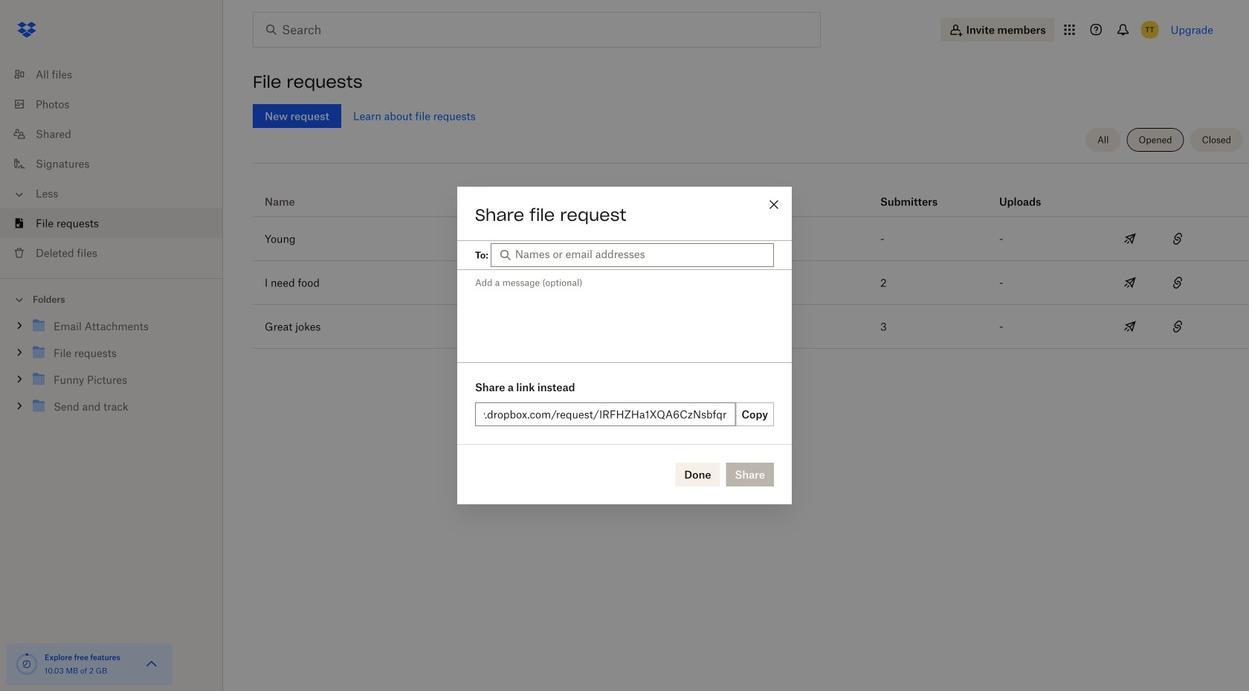 Task type: vqa. For each thing, say whether or not it's contained in the screenshot.
1st cell from the bottom of the page
yes



Task type: describe. For each thing, give the bounding box(es) containing it.
2 copy link image from the top
[[1170, 274, 1187, 292]]

pro trial element
[[755, 193, 779, 211]]

2 row from the top
[[253, 217, 1250, 261]]

1 row from the top
[[253, 169, 1250, 217]]

2 column header from the left
[[1000, 175, 1060, 211]]

2 cell from the top
[[1202, 305, 1250, 348]]

Add a message (optional) text field
[[458, 270, 792, 360]]

send email image
[[1122, 230, 1140, 248]]

dropbox image
[[12, 15, 42, 45]]

3 row from the top
[[253, 261, 1250, 305]]



Task type: locate. For each thing, give the bounding box(es) containing it.
copy link image right send email image at the right top of page
[[1170, 230, 1187, 248]]

1 send email image from the top
[[1122, 274, 1140, 292]]

1 vertical spatial cell
[[1202, 305, 1250, 348]]

4 row from the top
[[253, 305, 1250, 349]]

0 vertical spatial send email image
[[1122, 274, 1140, 292]]

1 cell from the top
[[1202, 217, 1250, 260]]

1 vertical spatial copy link image
[[1170, 274, 1187, 292]]

send email image left copy link icon
[[1122, 318, 1140, 336]]

group
[[0, 310, 223, 431]]

row
[[253, 169, 1250, 217], [253, 217, 1250, 261], [253, 261, 1250, 305], [253, 305, 1250, 349]]

list
[[0, 51, 223, 278]]

list item
[[0, 208, 223, 238]]

0 vertical spatial copy link image
[[1170, 230, 1187, 248]]

1 column header from the left
[[881, 175, 940, 211]]

dialog
[[458, 187, 792, 504]]

table
[[253, 169, 1250, 349]]

copy link image up copy link icon
[[1170, 274, 1187, 292]]

0 horizontal spatial column header
[[881, 175, 940, 211]]

1 horizontal spatial column header
[[1000, 175, 1060, 211]]

row group
[[253, 217, 1250, 349]]

copy link image
[[1170, 318, 1187, 336]]

cell
[[1202, 217, 1250, 260], [1202, 305, 1250, 348]]

send email image
[[1122, 274, 1140, 292], [1122, 318, 1140, 336]]

1 copy link image from the top
[[1170, 230, 1187, 248]]

column header
[[881, 175, 940, 211], [1000, 175, 1060, 211]]

2 send email image from the top
[[1122, 318, 1140, 336]]

0 vertical spatial cell
[[1202, 217, 1250, 260]]

None text field
[[484, 406, 727, 423]]

copy link image
[[1170, 230, 1187, 248], [1170, 274, 1187, 292]]

Contact input text field
[[516, 246, 767, 262]]

less image
[[12, 187, 27, 202]]

1 vertical spatial send email image
[[1122, 318, 1140, 336]]

send email image down send email image at the right top of page
[[1122, 274, 1140, 292]]



